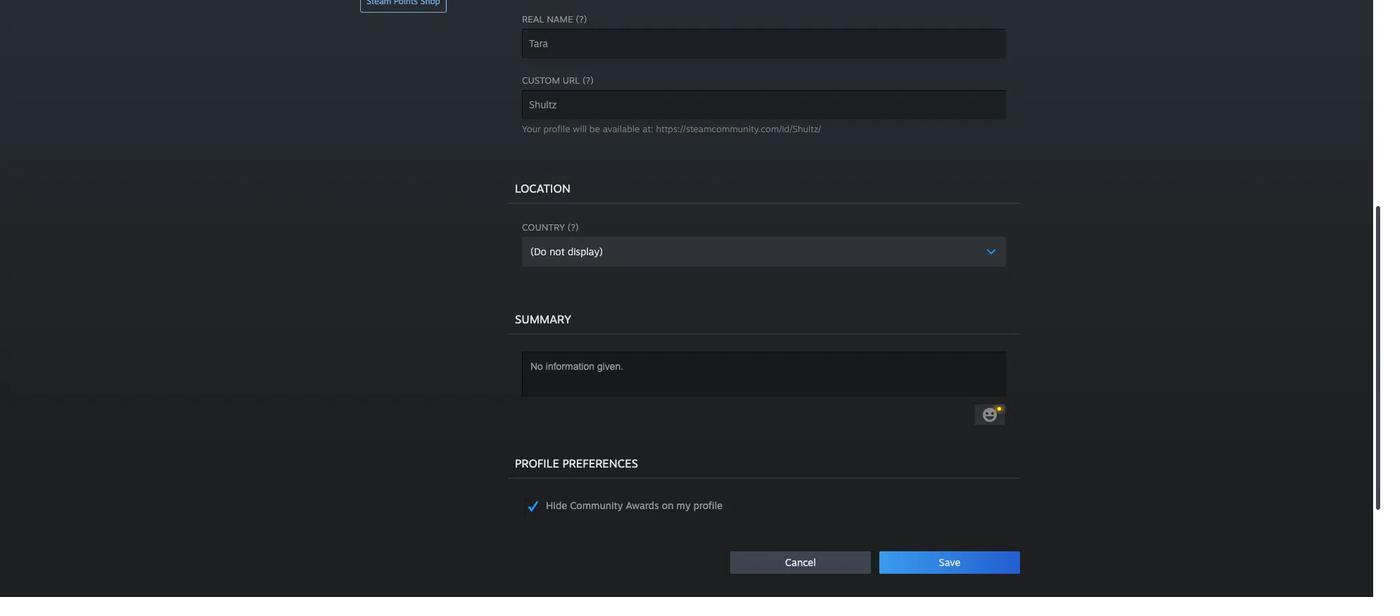 Task type: describe. For each thing, give the bounding box(es) containing it.
(?) for real name (?)
[[576, 13, 587, 25]]

hide
[[546, 500, 567, 512]]

location
[[515, 182, 571, 196]]

be
[[590, 123, 600, 134]]

1 vertical spatial profile
[[694, 500, 723, 512]]

real
[[522, 13, 544, 25]]

at:
[[643, 123, 654, 134]]

your
[[522, 123, 541, 134]]

profile
[[515, 457, 559, 471]]

my
[[677, 500, 691, 512]]

custom url (?)
[[522, 75, 594, 86]]

not
[[550, 246, 565, 258]]

(do
[[531, 246, 547, 258]]

No information given. text field
[[522, 352, 1006, 397]]

display)
[[568, 246, 603, 258]]

country (?)
[[522, 222, 579, 233]]

save button
[[880, 552, 1021, 574]]

real name (?)
[[522, 13, 587, 25]]

summary
[[515, 312, 571, 327]]

will
[[573, 123, 587, 134]]

hide community awards on my profile
[[546, 500, 723, 512]]



Task type: vqa. For each thing, say whether or not it's contained in the screenshot.
bottommost the Online
no



Task type: locate. For each thing, give the bounding box(es) containing it.
profile preferences
[[515, 457, 638, 471]]

name
[[547, 13, 573, 25]]

None text field
[[522, 29, 1006, 58], [522, 90, 1006, 120], [522, 29, 1006, 58], [522, 90, 1006, 120]]

0 vertical spatial (?)
[[576, 13, 587, 25]]

cancel button
[[731, 552, 871, 574]]

0 vertical spatial profile
[[544, 123, 570, 134]]

url
[[563, 75, 580, 86]]

preferences
[[563, 457, 638, 471]]

1 vertical spatial (?)
[[583, 75, 594, 86]]

1 horizontal spatial profile
[[694, 500, 723, 512]]

(?) right 'name'
[[576, 13, 587, 25]]

profile left will
[[544, 123, 570, 134]]

community
[[570, 500, 623, 512]]

save
[[939, 557, 961, 569]]

(do not display)
[[531, 246, 603, 258]]

(?) for custom url (?)
[[583, 75, 594, 86]]

(?) right url
[[583, 75, 594, 86]]

profile
[[544, 123, 570, 134], [694, 500, 723, 512]]

(?) up (do not display)
[[568, 222, 579, 233]]

0 horizontal spatial profile
[[544, 123, 570, 134]]

on
[[662, 500, 674, 512]]

(?)
[[576, 13, 587, 25], [583, 75, 594, 86], [568, 222, 579, 233]]

available
[[603, 123, 640, 134]]

cancel
[[786, 557, 816, 569]]

your profile will be available at: https://steamcommunity.com/id/shultz/
[[522, 123, 822, 134]]

2 vertical spatial (?)
[[568, 222, 579, 233]]

https://steamcommunity.com/id/shultz/
[[656, 123, 822, 134]]

awards
[[626, 500, 659, 512]]

profile right my
[[694, 500, 723, 512]]

custom
[[522, 75, 560, 86]]

country
[[522, 222, 565, 233]]



